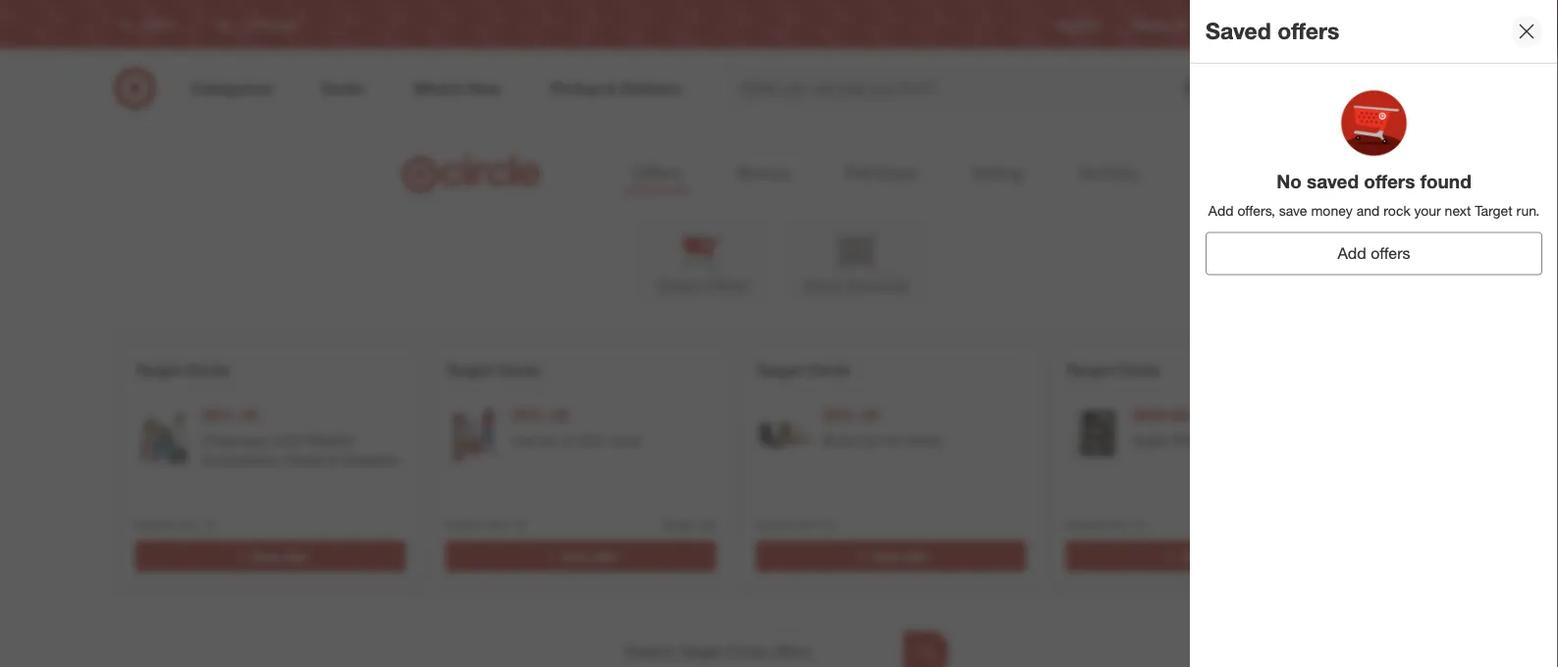 Task type: locate. For each thing, give the bounding box(es) containing it.
off inside the 30% off outerwear, cold weather accessories, fleece & sweaters
[[239, 406, 258, 425]]

saved for saved offers
[[1206, 17, 1272, 45]]

What can we help you find? suggestions appear below search field
[[729, 67, 1218, 110]]

0 horizontal spatial off
[[239, 406, 258, 425]]

expires nov 18
[[135, 517, 215, 532], [445, 517, 525, 532], [756, 517, 835, 532]]

30% up boots
[[823, 406, 855, 425]]

2 expires from the left
[[445, 517, 485, 532]]

target up 30% off boots for the family image
[[756, 360, 802, 380]]

offers
[[631, 161, 682, 184], [706, 277, 748, 296]]

0 horizontal spatial expires nov 18
[[135, 517, 215, 532]]

nov for 30% off boots for the family
[[798, 517, 819, 532]]

3 nov from the left
[[798, 517, 819, 532]]

next
[[1445, 202, 1472, 219]]

$649.99 apple ipad air 10.9 inch image
[[1066, 405, 1125, 464]]

0 horizontal spatial 30%
[[202, 406, 234, 425]]

expires nov 18 down 25% off one toy or kids' book image at left bottom
[[445, 517, 525, 532]]

offers inside button
[[1371, 244, 1411, 263]]

add offers
[[1338, 244, 1411, 263]]

target circle for 25% off one toy or kids' book
[[445, 360, 540, 380]]

1 off from the left
[[239, 406, 258, 425]]

off up outerwear,
[[239, 406, 258, 425]]

0 vertical spatial offers
[[631, 161, 682, 184]]

add
[[1209, 202, 1234, 219], [1338, 244, 1367, 263]]

30% for 30% off outerwear, cold weather accessories, fleece & sweaters
[[202, 406, 234, 425]]

apple
[[1133, 432, 1169, 449]]

expires down '30% off outerwear, cold weather accessories, fleece & sweaters' image
[[135, 517, 174, 532]]

0 horizontal spatial saved
[[657, 277, 701, 296]]

2 18 from the left
[[512, 517, 525, 532]]

and
[[1357, 202, 1380, 219]]

1 horizontal spatial 30%
[[823, 406, 855, 425]]

30% off outerwear, cold weather accessories, fleece & sweaters image
[[135, 405, 194, 464]]

18
[[202, 517, 215, 532], [512, 517, 525, 532], [822, 517, 835, 532]]

1 18 from the left
[[202, 517, 215, 532]]

save offer
[[252, 550, 309, 564], [563, 550, 619, 564], [873, 550, 929, 564], [1183, 550, 1240, 564]]

nov
[[177, 517, 198, 532], [488, 517, 509, 532], [798, 517, 819, 532], [1109, 517, 1129, 532]]

3 off from the left
[[860, 406, 879, 425]]

2 horizontal spatial off
[[860, 406, 879, 425]]

save for 30% off outerwear, cold weather accessories, fleece & sweaters
[[252, 550, 279, 564]]

1 horizontal spatial expires nov 18
[[445, 517, 525, 532]]

off up for
[[860, 406, 879, 425]]

circle
[[1334, 17, 1364, 32], [186, 360, 230, 380], [496, 360, 540, 380], [807, 360, 850, 380], [1117, 360, 1161, 380]]

18 for 30% off boots for the family
[[822, 517, 835, 532]]

2 vertical spatial offers
[[1371, 244, 1411, 263]]

saved inside saved offers dialog
[[1206, 17, 1272, 45]]

target up $649.99 apple ipad air 10.9 inch image
[[1066, 360, 1113, 380]]

3 expires nov 18 from the left
[[756, 517, 835, 532]]

saved
[[1206, 17, 1272, 45], [657, 277, 701, 296]]

target left run.
[[1476, 202, 1513, 219]]

1 vertical spatial offers
[[1365, 170, 1416, 193]]

bonus link
[[729, 155, 798, 193]]

nov left 13
[[1109, 517, 1129, 532]]

3 save from the left
[[873, 550, 900, 564]]

30% inside the 30% off outerwear, cold weather accessories, fleece & sweaters
[[202, 406, 234, 425]]

redcard
[[1220, 17, 1267, 32]]

3 18 from the left
[[822, 517, 835, 532]]

target circle up the $649.99
[[1066, 360, 1161, 380]]

1 expires from the left
[[135, 517, 174, 532]]

single use
[[662, 517, 717, 532]]

money
[[1312, 202, 1353, 219]]

offers inside button
[[706, 277, 748, 296]]

saved
[[1307, 170, 1359, 193]]

0 vertical spatial add
[[1209, 202, 1234, 219]]

1 vertical spatial add
[[1338, 244, 1367, 263]]

0 horizontal spatial 18
[[202, 517, 215, 532]]

saved offers button
[[634, 220, 772, 305]]

show barcode button
[[787, 220, 925, 305]]

ipad
[[1173, 432, 1200, 449]]

4 expires from the left
[[1066, 517, 1105, 532]]

expires nov 18 down '30% off outerwear, cold weather accessories, fleece & sweaters' image
[[135, 517, 215, 532]]

offers
[[1278, 17, 1340, 45], [1365, 170, 1416, 193], [1371, 244, 1411, 263]]

offers up rock
[[1365, 170, 1416, 193]]

1 horizontal spatial add
[[1338, 244, 1367, 263]]

saved for saved offers
[[657, 277, 701, 296]]

off
[[239, 406, 258, 425], [549, 406, 569, 425], [860, 406, 879, 425]]

sweaters
[[341, 452, 399, 469]]

25% off one toy or kids' book image
[[445, 405, 504, 464]]

1 horizontal spatial offers
[[706, 277, 748, 296]]

18 down one
[[512, 517, 525, 532]]

3 save offer from the left
[[873, 550, 929, 564]]

target inside no saved offers found add offers, save money and rock your next target run.
[[1476, 202, 1513, 219]]

2 30% from the left
[[823, 406, 855, 425]]

None text field
[[609, 632, 904, 668]]

4 save offer from the left
[[1183, 550, 1240, 564]]

0 vertical spatial offers
[[1278, 17, 1340, 45]]

boots
[[823, 432, 859, 449]]

save offer for 25% off one toy or kids' book
[[563, 550, 619, 564]]

target circle up '30% off outerwear, cold weather accessories, fleece & sweaters' image
[[135, 360, 230, 380]]

18 down boots
[[822, 517, 835, 532]]

offers right redcard link
[[1278, 17, 1340, 45]]

1 horizontal spatial 18
[[512, 517, 525, 532]]

add left offers,
[[1209, 202, 1234, 219]]

use
[[698, 517, 717, 532]]

1 expires nov 18 from the left
[[135, 517, 215, 532]]

3 expires from the left
[[756, 517, 795, 532]]

30% off boots for the family image
[[756, 405, 815, 464]]

offers inside no saved offers found add offers, save money and rock your next target run.
[[1365, 170, 1416, 193]]

weekly ad
[[1133, 17, 1188, 32]]

rock
[[1384, 202, 1411, 219]]

nov down 25% off one toy or kids' book image at left bottom
[[488, 517, 509, 532]]

1 vertical spatial offers
[[706, 277, 748, 296]]

inch
[[1255, 432, 1280, 449]]

run.
[[1517, 202, 1540, 219]]

expires right use
[[756, 517, 795, 532]]

weather
[[305, 432, 356, 449]]

circle for 25% off one toy or kids' book
[[496, 360, 540, 380]]

25%
[[512, 406, 545, 425]]

off for 30% off outerwear, cold weather accessories, fleece & sweaters
[[239, 406, 258, 425]]

1 30% from the left
[[202, 406, 234, 425]]

2 save offer from the left
[[563, 550, 619, 564]]

expires nov 18 right use
[[756, 517, 835, 532]]

saved offers
[[1206, 17, 1340, 45]]

1 offer from the left
[[283, 550, 309, 564]]

bonus
[[737, 161, 791, 184]]

activity
[[1079, 161, 1140, 184]]

target circle up 30% off boots for the family image
[[756, 360, 850, 380]]

saved inside saved offers button
[[657, 277, 701, 296]]

1 vertical spatial saved
[[657, 277, 701, 296]]

nov down 30% off boots for the family image
[[798, 517, 819, 532]]

target
[[1298, 17, 1330, 32], [1476, 202, 1513, 219], [135, 360, 182, 380], [445, 360, 492, 380], [756, 360, 802, 380], [1066, 360, 1113, 380]]

2 horizontal spatial 18
[[822, 517, 835, 532]]

4 save offer button from the left
[[1066, 541, 1337, 573]]

target up '30% off outerwear, cold weather accessories, fleece & sweaters' image
[[135, 360, 182, 380]]

0 horizontal spatial add
[[1209, 202, 1234, 219]]

target for 30% off boots for the family
[[756, 360, 802, 380]]

partners link
[[838, 155, 925, 193]]

off inside 25% off one toy or kids' book
[[549, 406, 569, 425]]

2 save from the left
[[563, 550, 590, 564]]

registry
[[1057, 17, 1101, 32]]

1 horizontal spatial off
[[549, 406, 569, 425]]

expires nov 18 for 30% off boots for the family
[[756, 517, 835, 532]]

off up the "or"
[[549, 406, 569, 425]]

1 save offer button from the left
[[135, 541, 406, 573]]

add down and
[[1338, 244, 1367, 263]]

0 vertical spatial saved
[[1206, 17, 1272, 45]]

target up 25% off one toy or kids' book image at left bottom
[[445, 360, 492, 380]]

expires
[[135, 517, 174, 532], [445, 517, 485, 532], [756, 517, 795, 532], [1066, 517, 1105, 532]]

target for 30% off outerwear, cold weather accessories, fleece & sweaters
[[135, 360, 182, 380]]

expires left 13
[[1066, 517, 1105, 532]]

1 horizontal spatial saved
[[1206, 17, 1272, 45]]

2 offer from the left
[[593, 550, 619, 564]]

nov for 30% off outerwear, cold weather accessories, fleece & sweaters
[[177, 517, 198, 532]]

4 offer from the left
[[1214, 550, 1240, 564]]

expires down 25% off one toy or kids' book image at left bottom
[[445, 517, 485, 532]]

2 off from the left
[[549, 406, 569, 425]]

save offer button for 30% off boots for the family
[[756, 541, 1027, 573]]

0 horizontal spatial offers
[[631, 161, 682, 184]]

circle for $649.99 apple ipad air 10.9 inch
[[1117, 360, 1161, 380]]

target circle logo image
[[399, 153, 549, 195]]

save
[[252, 550, 279, 564], [563, 550, 590, 564], [873, 550, 900, 564], [1183, 550, 1210, 564]]

30% inside 30% off boots for the family
[[823, 406, 855, 425]]

offer
[[283, 550, 309, 564], [593, 550, 619, 564], [903, 550, 929, 564], [1214, 550, 1240, 564]]

4 nov from the left
[[1109, 517, 1129, 532]]

1 save offer from the left
[[252, 550, 309, 564]]

or
[[562, 432, 574, 449]]

save offer button
[[135, 541, 406, 573], [445, 541, 717, 573], [756, 541, 1027, 573], [1066, 541, 1337, 573]]

3 save offer button from the left
[[756, 541, 1027, 573]]

target circle
[[1298, 17, 1364, 32], [135, 360, 230, 380], [445, 360, 540, 380], [756, 360, 850, 380], [1066, 360, 1161, 380]]

target circle up 25%
[[445, 360, 540, 380]]

4 save from the left
[[1183, 550, 1210, 564]]

partners
[[846, 161, 917, 184]]

1 save from the left
[[252, 550, 279, 564]]

nov down '30% off outerwear, cold weather accessories, fleece & sweaters' image
[[177, 517, 198, 532]]

30%
[[202, 406, 234, 425], [823, 406, 855, 425]]

save for $649.99 apple ipad air 10.9 inch
[[1183, 550, 1210, 564]]

1 nov from the left
[[177, 517, 198, 532]]

offers down rock
[[1371, 244, 1411, 263]]

3 offer from the left
[[903, 550, 929, 564]]

2 save offer button from the left
[[445, 541, 717, 573]]

2 horizontal spatial expires nov 18
[[756, 517, 835, 532]]

30% up outerwear,
[[202, 406, 234, 425]]

for
[[863, 432, 879, 449]]

add offers button
[[1206, 233, 1543, 276]]

18 down accessories,
[[202, 517, 215, 532]]

off inside 30% off boots for the family
[[860, 406, 879, 425]]



Task type: vqa. For each thing, say whether or not it's contained in the screenshot.
30% off Boots for the family's Expires
yes



Task type: describe. For each thing, give the bounding box(es) containing it.
offers for saved offers
[[1278, 17, 1340, 45]]

10.9
[[1224, 432, 1251, 449]]

target for $649.99 apple ipad air 10.9 inch
[[1066, 360, 1113, 380]]

offer for $649.99 apple ipad air 10.9 inch
[[1214, 550, 1240, 564]]

2 expires nov 18 from the left
[[445, 517, 525, 532]]

redcard link
[[1220, 16, 1267, 33]]

no
[[1277, 170, 1302, 193]]

save offer for 30% off boots for the family
[[873, 550, 929, 564]]

registry link
[[1057, 16, 1101, 33]]

save offer for $649.99 apple ipad air 10.9 inch
[[1183, 550, 1240, 564]]

save for 25% off one toy or kids' book
[[563, 550, 590, 564]]

cold
[[272, 432, 301, 449]]

offers link
[[623, 155, 690, 193]]

offers for add offers
[[1371, 244, 1411, 263]]

18 for 30% off outerwear, cold weather accessories, fleece & sweaters
[[202, 517, 215, 532]]

save offer for 30% off outerwear, cold weather accessories, fleece & sweaters
[[252, 550, 309, 564]]

save offer button for $649.99 apple ipad air 10.9 inch
[[1066, 541, 1337, 573]]

30% for 30% off boots for the family
[[823, 406, 855, 425]]

show
[[804, 277, 844, 296]]

one
[[512, 432, 535, 449]]

barcode
[[848, 277, 908, 296]]

circle for 30% off boots for the family
[[807, 360, 850, 380]]

fleece
[[284, 452, 325, 469]]

the
[[883, 432, 903, 449]]

off for 25% off one toy or kids' book
[[549, 406, 569, 425]]

accessories,
[[202, 452, 280, 469]]

target circle for 30% off boots for the family
[[756, 360, 850, 380]]

expires for 30% off boots for the family
[[756, 517, 795, 532]]

13
[[1133, 517, 1146, 532]]

voting link
[[964, 155, 1031, 193]]

30% off boots for the family
[[823, 406, 943, 449]]

&
[[329, 452, 338, 469]]

save for 30% off boots for the family
[[873, 550, 900, 564]]

offers,
[[1238, 202, 1276, 219]]

book
[[610, 432, 642, 449]]

family
[[907, 432, 943, 449]]

target circle for $649.99 apple ipad air 10.9 inch
[[1066, 360, 1161, 380]]

target circle for 30% off outerwear, cold weather accessories, fleece & sweaters
[[135, 360, 230, 380]]

weekly ad link
[[1133, 16, 1188, 33]]

kids'
[[578, 432, 607, 449]]

voting
[[972, 161, 1024, 184]]

ad
[[1174, 17, 1188, 32]]

outerwear,
[[202, 432, 269, 449]]

expires nov 13
[[1066, 517, 1146, 532]]

expires for 30% off outerwear, cold weather accessories, fleece & sweaters
[[135, 517, 174, 532]]

save offer button for 25% off one toy or kids' book
[[445, 541, 717, 573]]

saved offers dialog
[[1190, 0, 1559, 668]]

offer for 25% off one toy or kids' book
[[593, 550, 619, 564]]

saved offers
[[657, 277, 748, 296]]

activity link
[[1071, 155, 1147, 193]]

show barcode
[[804, 277, 908, 296]]

toy
[[539, 432, 558, 449]]

your
[[1415, 202, 1442, 219]]

expires for $649.99 apple ipad air 10.9 inch
[[1066, 517, 1105, 532]]

air
[[1204, 432, 1220, 449]]

$649.99 apple ipad air 10.9 inch
[[1133, 406, 1280, 449]]

target right redcard
[[1298, 17, 1330, 32]]

$649.99
[[1133, 406, 1189, 425]]

30% off outerwear, cold weather accessories, fleece & sweaters
[[202, 406, 399, 469]]

save offer button for 30% off outerwear, cold weather accessories, fleece & sweaters
[[135, 541, 406, 573]]

target for 25% off one toy or kids' book
[[445, 360, 492, 380]]

nov for $649.99 apple ipad air 10.9 inch
[[1109, 517, 1129, 532]]

no saved offers found add offers, save money and rock your next target run.
[[1209, 170, 1540, 219]]

single
[[662, 517, 694, 532]]

target circle link
[[1298, 16, 1364, 33]]

found
[[1421, 170, 1472, 193]]

target circle right redcard
[[1298, 17, 1364, 32]]

add inside button
[[1338, 244, 1367, 263]]

off for 30% off boots for the family
[[860, 406, 879, 425]]

offer for 30% off boots for the family
[[903, 550, 929, 564]]

add inside no saved offers found add offers, save money and rock your next target run.
[[1209, 202, 1234, 219]]

save
[[1280, 202, 1308, 219]]

expires nov 18 for 30% off outerwear, cold weather accessories, fleece & sweaters
[[135, 517, 215, 532]]

offer for 30% off outerwear, cold weather accessories, fleece & sweaters
[[283, 550, 309, 564]]

2 nov from the left
[[488, 517, 509, 532]]

weekly
[[1133, 17, 1170, 32]]

25% off one toy or kids' book
[[512, 406, 642, 449]]

circle for 30% off outerwear, cold weather accessories, fleece & sweaters
[[186, 360, 230, 380]]



